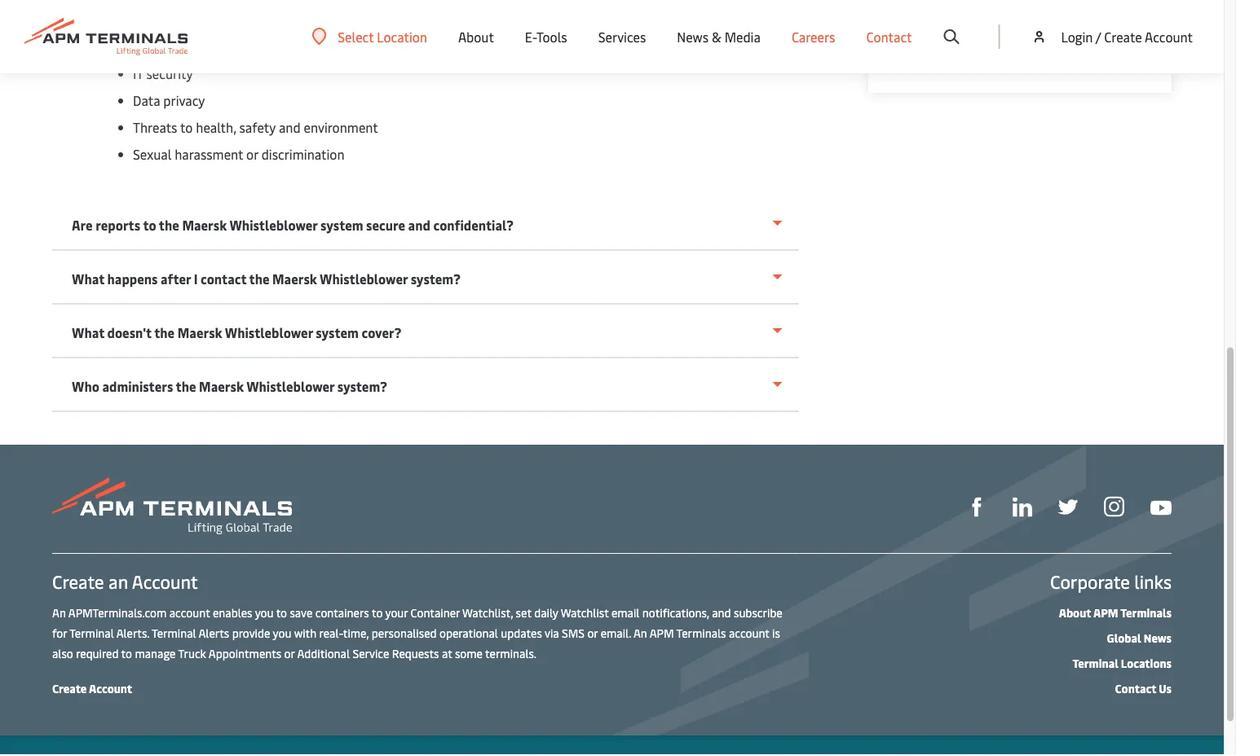 Task type: locate. For each thing, give the bounding box(es) containing it.
0 horizontal spatial apm
[[650, 625, 674, 641]]

are reports to the maersk whistleblower system secure and confidential? button
[[52, 197, 799, 251]]

system?
[[411, 270, 461, 288], [337, 378, 387, 395]]

reports
[[96, 217, 140, 234]]

account down required
[[89, 681, 132, 696]]

0 horizontal spatial an
[[52, 605, 66, 621]]

system inside dropdown button
[[316, 324, 359, 342]]

select location button
[[312, 28, 427, 45]]

the right reports
[[159, 217, 179, 234]]

system? up what doesn't the maersk whistleblower system cover? dropdown button
[[411, 270, 461, 288]]

1 vertical spatial system?
[[337, 378, 387, 395]]

1 vertical spatial and
[[408, 217, 430, 234]]

secure
[[366, 217, 405, 234]]

create an account
[[52, 570, 198, 594]]

1 vertical spatial what
[[72, 324, 104, 342]]

1 vertical spatial about
[[1059, 605, 1091, 621]]

i
[[194, 270, 198, 288]]

0 vertical spatial what
[[72, 270, 104, 288]]

0 horizontal spatial terminal
[[69, 625, 114, 641]]

confidential?
[[433, 217, 514, 234]]

whistleblower up what happens after i contact the maersk whistleblower system?
[[229, 217, 318, 234]]

contact down locations
[[1115, 681, 1156, 696]]

system left cover?
[[316, 324, 359, 342]]

1 vertical spatial terminals
[[676, 625, 726, 641]]

what inside what happens after i contact the maersk whistleblower system? dropdown button
[[72, 270, 104, 288]]

apm up global
[[1093, 605, 1118, 621]]

0 horizontal spatial news
[[677, 28, 709, 45]]

to
[[180, 119, 193, 136], [143, 217, 156, 234], [276, 605, 287, 621], [372, 605, 383, 621], [121, 646, 132, 661]]

terminal up required
[[69, 625, 114, 641]]

create
[[1104, 28, 1142, 45], [52, 570, 104, 594], [52, 681, 87, 696]]

news
[[677, 28, 709, 45], [1144, 630, 1172, 646]]

linkedin__x28_alt_x29__3_ link
[[1013, 495, 1032, 517]]

0 vertical spatial contact
[[866, 28, 912, 45]]

manage
[[135, 646, 176, 661]]

or right sms
[[587, 625, 598, 641]]

also
[[52, 646, 73, 661]]

the right administers
[[176, 378, 196, 395]]

email.
[[601, 625, 631, 641]]

terminals up global news link
[[1121, 605, 1172, 621]]

what left happens
[[72, 270, 104, 288]]

contact right careers dropdown button
[[866, 28, 912, 45]]

0 vertical spatial and
[[279, 119, 301, 136]]

terminal up 'truck'
[[152, 625, 196, 641]]

data privacy
[[133, 92, 205, 109]]

0 vertical spatial about
[[458, 28, 494, 45]]

or
[[246, 146, 258, 163], [587, 625, 598, 641], [284, 646, 295, 661]]

0 horizontal spatial and
[[279, 119, 301, 136]]

about
[[458, 28, 494, 45], [1059, 605, 1091, 621]]

contact for contact us
[[1115, 681, 1156, 696]]

shape link
[[967, 495, 987, 517]]

additional
[[297, 646, 350, 661]]

1 vertical spatial an
[[634, 625, 647, 641]]

account
[[169, 605, 210, 621], [729, 625, 770, 641]]

0 vertical spatial news
[[677, 28, 709, 45]]

1 vertical spatial news
[[1144, 630, 1172, 646]]

system left secure
[[320, 217, 363, 234]]

1 vertical spatial create
[[52, 570, 104, 594]]

2 horizontal spatial and
[[712, 605, 731, 621]]

0 horizontal spatial system?
[[337, 378, 387, 395]]

0 vertical spatial or
[[246, 146, 258, 163]]

happens
[[107, 270, 158, 288]]

terminal down global
[[1073, 656, 1119, 671]]

create left 'an'
[[52, 570, 104, 594]]

about left the e-
[[458, 28, 494, 45]]

maersk up i
[[182, 217, 227, 234]]

about down corporate
[[1059, 605, 1091, 621]]

terminals
[[1121, 605, 1172, 621], [676, 625, 726, 641]]

youtube image
[[1151, 501, 1172, 516]]

create account link
[[52, 681, 132, 696]]

0 horizontal spatial contact
[[866, 28, 912, 45]]

and inside an apmterminals.com account enables you to save containers to your container watchlist, set daily watchlist email notifications, and subscribe for terminal alerts. terminal alerts provide you with real-time, personalised operational updates via sms or email. an apm terminals account is also required to manage truck appointments or additional service requests at some terminals.
[[712, 605, 731, 621]]

news left & on the top right
[[677, 28, 709, 45]]

about for about
[[458, 28, 494, 45]]

what inside what doesn't the maersk whistleblower system cover? dropdown button
[[72, 324, 104, 342]]

0 horizontal spatial or
[[246, 146, 258, 163]]

1 what from the top
[[72, 270, 104, 288]]

it
[[133, 65, 143, 82]]

create for create an account
[[52, 570, 104, 594]]

what
[[72, 270, 104, 288], [72, 324, 104, 342]]

alerts.
[[116, 625, 149, 641]]

1 horizontal spatial an
[[634, 625, 647, 641]]

1 horizontal spatial terminals
[[1121, 605, 1172, 621]]

terminal
[[69, 625, 114, 641], [152, 625, 196, 641], [1073, 656, 1119, 671]]

law
[[208, 38, 229, 55]]

1 horizontal spatial apm
[[1093, 605, 1118, 621]]

tools
[[537, 28, 567, 45]]

provide
[[232, 625, 270, 641]]

location
[[377, 28, 427, 45]]

system? down cover?
[[337, 378, 387, 395]]

what for what happens after i contact the maersk whistleblower system?
[[72, 270, 104, 288]]

and left the subscribe
[[712, 605, 731, 621]]

create down the also
[[52, 681, 87, 696]]

and right secure
[[408, 217, 430, 234]]

and inside are reports to the maersk whistleblower system secure and confidential? dropdown button
[[408, 217, 430, 234]]

links
[[1135, 570, 1172, 594]]

maersk down are reports to the maersk whistleblower system secure and confidential?
[[272, 270, 317, 288]]

1 horizontal spatial and
[[408, 217, 430, 234]]

contact for contact
[[866, 28, 912, 45]]

0 vertical spatial account
[[169, 605, 210, 621]]

0 horizontal spatial account
[[169, 605, 210, 621]]

security
[[146, 65, 193, 82]]

instagram link
[[1104, 495, 1125, 518]]

terminals down notifications,
[[676, 625, 726, 641]]

save
[[290, 605, 313, 621]]

personalised
[[372, 625, 437, 641]]

you up provide at the left of page
[[255, 605, 274, 621]]

you left with
[[273, 625, 291, 641]]

apmt footer logo image
[[52, 478, 292, 535]]

the
[[159, 217, 179, 234], [249, 270, 269, 288], [154, 324, 175, 342], [176, 378, 196, 395]]

1 horizontal spatial account
[[729, 625, 770, 641]]

&
[[712, 28, 721, 45]]

and up discrimination in the top left of the page
[[279, 119, 301, 136]]

1 vertical spatial system
[[316, 324, 359, 342]]

what happens after i contact the maersk whistleblower system? button
[[52, 251, 799, 305]]

account down the subscribe
[[729, 625, 770, 641]]

1 horizontal spatial contact
[[1115, 681, 1156, 696]]

to right reports
[[143, 217, 156, 234]]

via
[[545, 625, 559, 641]]

2 vertical spatial and
[[712, 605, 731, 621]]

global news
[[1107, 630, 1172, 646]]

0 vertical spatial system
[[320, 217, 363, 234]]

locations
[[1121, 656, 1172, 671]]

fill 44 link
[[1058, 495, 1078, 517]]

apm down notifications,
[[650, 625, 674, 641]]

2 vertical spatial or
[[284, 646, 295, 661]]

2 what from the top
[[72, 324, 104, 342]]

account up alerts
[[169, 605, 210, 621]]

required
[[76, 646, 119, 661]]

0 horizontal spatial about
[[458, 28, 494, 45]]

or down with
[[284, 646, 295, 661]]

0 horizontal spatial terminals
[[676, 625, 726, 641]]

email
[[612, 605, 640, 621]]

1 vertical spatial contact
[[1115, 681, 1156, 696]]

account
[[1145, 28, 1193, 45], [132, 570, 198, 594], [89, 681, 132, 696]]

doesn't
[[107, 324, 152, 342]]

account right 'an'
[[132, 570, 198, 594]]

whistleblower
[[229, 217, 318, 234], [320, 270, 408, 288], [225, 324, 313, 342], [246, 378, 334, 395]]

an up for
[[52, 605, 66, 621]]

privacy
[[163, 92, 205, 109]]

and
[[279, 119, 301, 136], [408, 217, 430, 234], [712, 605, 731, 621]]

an
[[108, 570, 128, 594]]

system
[[320, 217, 363, 234], [316, 324, 359, 342]]

1 vertical spatial apm
[[650, 625, 674, 641]]

1 vertical spatial or
[[587, 625, 598, 641]]

cover?
[[362, 324, 402, 342]]

what left doesn't on the left
[[72, 324, 104, 342]]

or down threats to health, safety and environment
[[246, 146, 258, 163]]

2 vertical spatial create
[[52, 681, 87, 696]]

login / create account link
[[1031, 0, 1193, 73]]

1 horizontal spatial about
[[1059, 605, 1091, 621]]

an right email. at bottom
[[634, 625, 647, 641]]

1 horizontal spatial or
[[284, 646, 295, 661]]

account right /
[[1145, 28, 1193, 45]]

time,
[[343, 625, 369, 641]]

create right /
[[1104, 28, 1142, 45]]

news up locations
[[1144, 630, 1172, 646]]

0 vertical spatial system?
[[411, 270, 461, 288]]

are
[[72, 217, 93, 234]]

news inside dropdown button
[[677, 28, 709, 45]]



Task type: vqa. For each thing, say whether or not it's contained in the screenshot.
YOU TUBE link
yes



Task type: describe. For each thing, give the bounding box(es) containing it.
us
[[1159, 681, 1172, 696]]

contact
[[201, 270, 246, 288]]

e-tools button
[[525, 0, 567, 73]]

requests
[[392, 646, 439, 661]]

whistleblower down what happens after i contact the maersk whistleblower system?
[[225, 324, 313, 342]]

service
[[353, 646, 389, 661]]

an apmterminals.com account enables you to save containers to your container watchlist, set daily watchlist email notifications, and subscribe for terminal alerts. terminal alerts provide you with real-time, personalised operational updates via sms or email. an apm terminals account is also required to manage truck appointments or additional service requests at some terminals.
[[52, 605, 783, 661]]

set
[[516, 605, 531, 621]]

contact us link
[[1115, 681, 1172, 696]]

maersk down i
[[178, 324, 222, 342]]

0 vertical spatial terminals
[[1121, 605, 1172, 621]]

select location
[[338, 28, 427, 45]]

0 vertical spatial an
[[52, 605, 66, 621]]

after
[[161, 270, 191, 288]]

administers
[[102, 378, 173, 395]]

terminal locations
[[1073, 656, 1172, 671]]

about apm terminals
[[1059, 605, 1172, 621]]

e-tools
[[525, 28, 567, 45]]

what happens after i contact the maersk whistleblower system?
[[72, 270, 461, 288]]

what doesn't the maersk whistleblower system cover? button
[[52, 305, 799, 359]]

truck
[[178, 646, 206, 661]]

to down "privacy"
[[180, 119, 193, 136]]

you tube link
[[1151, 496, 1172, 517]]

1 vertical spatial account
[[132, 570, 198, 594]]

news & media button
[[677, 0, 761, 73]]

apm inside an apmterminals.com account enables you to save containers to your container watchlist, set daily watchlist email notifications, and subscribe for terminal alerts. terminal alerts provide you with real-time, personalised operational updates via sms or email. an apm terminals account is also required to manage truck appointments or additional service requests at some terminals.
[[650, 625, 674, 641]]

whistleblower down what doesn't the maersk whistleblower system cover?
[[246, 378, 334, 395]]

for
[[52, 625, 67, 641]]

the inside dropdown button
[[159, 217, 179, 234]]

maersk down what doesn't the maersk whistleblower system cover?
[[199, 378, 244, 395]]

operational
[[439, 625, 498, 641]]

1 vertical spatial account
[[729, 625, 770, 641]]

facebook image
[[967, 498, 987, 517]]

alerts
[[199, 625, 229, 641]]

careers
[[792, 28, 835, 45]]

services
[[598, 28, 646, 45]]

real-
[[319, 625, 343, 641]]

maersk inside dropdown button
[[182, 217, 227, 234]]

notifications,
[[642, 605, 709, 621]]

global
[[1107, 630, 1141, 646]]

instagram image
[[1104, 497, 1125, 518]]

1 horizontal spatial terminal
[[152, 625, 196, 641]]

select
[[338, 28, 374, 45]]

subscribe
[[734, 605, 783, 621]]

who administers the maersk whistleblower system?
[[72, 378, 387, 395]]

data
[[133, 92, 160, 109]]

terminals inside an apmterminals.com account enables you to save containers to your container watchlist, set daily watchlist email notifications, and subscribe for terminal alerts. terminal alerts provide you with real-time, personalised operational updates via sms or email. an apm terminals account is also required to manage truck appointments or additional service requests at some terminals.
[[676, 625, 726, 641]]

are reports to the maersk whistleblower system secure and confidential?
[[72, 217, 514, 234]]

terminal locations link
[[1073, 656, 1172, 671]]

1 horizontal spatial news
[[1144, 630, 1172, 646]]

1 horizontal spatial system?
[[411, 270, 461, 288]]

linkedin image
[[1013, 498, 1032, 517]]

harassment
[[175, 146, 243, 163]]

watchlist
[[561, 605, 609, 621]]

twitter image
[[1058, 498, 1078, 517]]

2 horizontal spatial or
[[587, 625, 598, 641]]

corporate links
[[1050, 570, 1172, 594]]

competition
[[133, 38, 205, 55]]

0 vertical spatial apm
[[1093, 605, 1118, 621]]

sms
[[562, 625, 585, 641]]

login / create account
[[1061, 28, 1193, 45]]

create account
[[52, 681, 132, 696]]

to left the save
[[276, 605, 287, 621]]

what for what doesn't the maersk whistleblower system cover?
[[72, 324, 104, 342]]

terminals.
[[485, 646, 537, 661]]

discrimination
[[261, 146, 345, 163]]

about for about apm terminals
[[1059, 605, 1091, 621]]

news & media
[[677, 28, 761, 45]]

1 vertical spatial you
[[273, 625, 291, 641]]

0 vertical spatial create
[[1104, 28, 1142, 45]]

who
[[72, 378, 99, 395]]

about apm terminals link
[[1059, 605, 1172, 621]]

e-
[[525, 28, 537, 45]]

2 horizontal spatial terminal
[[1073, 656, 1119, 671]]

0 vertical spatial account
[[1145, 28, 1193, 45]]

to inside are reports to the maersk whistleblower system secure and confidential? dropdown button
[[143, 217, 156, 234]]

2 vertical spatial account
[[89, 681, 132, 696]]

sexual
[[133, 146, 171, 163]]

whistleblower inside dropdown button
[[229, 217, 318, 234]]

updates
[[501, 625, 542, 641]]

environment
[[304, 119, 378, 136]]

daily
[[534, 605, 558, 621]]

sexual harassment or discrimination
[[133, 146, 345, 163]]

enables
[[213, 605, 252, 621]]

contact us
[[1115, 681, 1172, 696]]

is
[[772, 625, 780, 641]]

/
[[1096, 28, 1101, 45]]

the right doesn't on the left
[[154, 324, 175, 342]]

login
[[1061, 28, 1093, 45]]

media
[[725, 28, 761, 45]]

it security
[[133, 65, 193, 82]]

health,
[[196, 119, 236, 136]]

apmterminals.com
[[68, 605, 167, 621]]

0 vertical spatial you
[[255, 605, 274, 621]]

careers button
[[792, 0, 835, 73]]

competition law
[[133, 38, 229, 55]]

whistleblower up cover?
[[320, 270, 408, 288]]

some
[[455, 646, 483, 661]]

create for create account
[[52, 681, 87, 696]]

safety
[[239, 119, 276, 136]]

threats to health, safety and environment
[[133, 119, 378, 136]]

at
[[442, 646, 452, 661]]

with
[[294, 625, 316, 641]]

containers
[[315, 605, 369, 621]]

contact button
[[866, 0, 912, 73]]

the right contact
[[249, 270, 269, 288]]

watchlist,
[[462, 605, 513, 621]]

services button
[[598, 0, 646, 73]]

global news link
[[1107, 630, 1172, 646]]

to down alerts.
[[121, 646, 132, 661]]

to left your
[[372, 605, 383, 621]]

container
[[411, 605, 460, 621]]

threats
[[133, 119, 177, 136]]

system inside dropdown button
[[320, 217, 363, 234]]

appointments
[[209, 646, 281, 661]]

what doesn't the maersk whistleblower system cover?
[[72, 324, 402, 342]]



